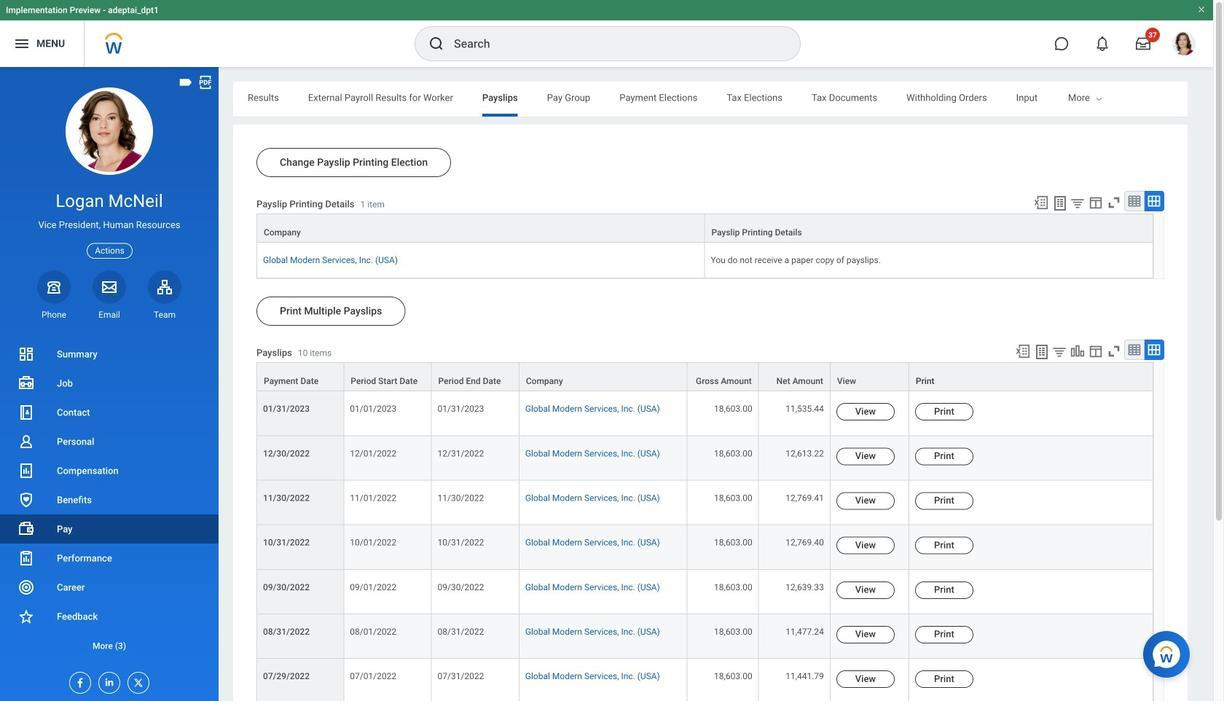 Task type: describe. For each thing, give the bounding box(es) containing it.
mail image
[[101, 278, 118, 296]]

Search Workday  search field
[[454, 28, 770, 60]]

view printable version (pdf) image
[[198, 74, 214, 90]]

3 row from the top
[[257, 362, 1154, 391]]

navigation pane region
[[0, 67, 219, 701]]

benefits image
[[17, 491, 35, 509]]

7 row from the top
[[257, 525, 1154, 570]]

select to filter grid data image
[[1070, 195, 1086, 211]]

email logan mcneil element
[[93, 309, 126, 321]]

table image
[[1128, 194, 1142, 208]]

personal image
[[17, 433, 35, 450]]

justify image
[[13, 35, 31, 52]]

view worker - expand/collapse chart image
[[1070, 343, 1086, 359]]

x image
[[128, 673, 144, 689]]

career image
[[17, 579, 35, 596]]

expand table image
[[1147, 194, 1162, 208]]

compensation image
[[17, 462, 35, 480]]

click to view/edit grid preferences image
[[1088, 343, 1104, 359]]

fullscreen image
[[1106, 343, 1122, 359]]

performance image
[[17, 550, 35, 567]]

expand table image
[[1147, 343, 1162, 357]]

profile logan mcneil image
[[1173, 32, 1196, 58]]

2 row from the top
[[257, 243, 1154, 278]]

1 row from the top
[[257, 214, 1154, 243]]

export to excel image
[[1015, 343, 1031, 359]]

toolbar for eighth row from the bottom of the page
[[1009, 340, 1165, 362]]

6 row from the top
[[257, 481, 1154, 525]]

9 row from the top
[[257, 614, 1154, 659]]

inbox large image
[[1136, 36, 1151, 51]]

export to worksheets image for select to filter grid data image
[[1033, 343, 1051, 361]]



Task type: vqa. For each thing, say whether or not it's contained in the screenshot.
facebook Image
yes



Task type: locate. For each thing, give the bounding box(es) containing it.
row
[[257, 214, 1154, 243], [257, 243, 1154, 278], [257, 362, 1154, 391], [257, 391, 1154, 436], [257, 436, 1154, 481], [257, 481, 1154, 525], [257, 525, 1154, 570], [257, 570, 1154, 614], [257, 614, 1154, 659], [257, 659, 1154, 701]]

contact image
[[17, 404, 35, 421]]

export to worksheets image left select to filter grid data icon
[[1052, 195, 1069, 212]]

click to view/edit grid preferences image
[[1088, 195, 1104, 211]]

table image
[[1128, 343, 1142, 357]]

feedback image
[[17, 608, 35, 625]]

close environment banner image
[[1197, 5, 1206, 14]]

job image
[[17, 375, 35, 392]]

export to worksheets image left select to filter grid data image
[[1033, 343, 1051, 361]]

summary image
[[17, 345, 35, 363]]

search image
[[428, 35, 445, 52]]

linkedin image
[[99, 673, 115, 688]]

toolbar
[[1027, 191, 1165, 214], [1009, 340, 1165, 362]]

4 row from the top
[[257, 391, 1154, 436]]

8 row from the top
[[257, 570, 1154, 614]]

notifications large image
[[1095, 36, 1110, 51]]

tab list
[[233, 82, 1224, 117]]

1 vertical spatial toolbar
[[1009, 340, 1165, 362]]

export to worksheets image for select to filter grid data icon
[[1052, 195, 1069, 212]]

0 horizontal spatial export to worksheets image
[[1033, 343, 1051, 361]]

tag image
[[178, 74, 194, 90]]

5 row from the top
[[257, 436, 1154, 481]]

export to worksheets image
[[1052, 195, 1069, 212], [1033, 343, 1051, 361]]

banner
[[0, 0, 1214, 67]]

10 row from the top
[[257, 659, 1154, 701]]

team logan mcneil element
[[148, 309, 181, 321]]

facebook image
[[70, 673, 86, 689]]

phone image
[[44, 278, 64, 296]]

toolbar for first row from the top
[[1027, 191, 1165, 214]]

fullscreen image
[[1106, 195, 1122, 211]]

1 vertical spatial export to worksheets image
[[1033, 343, 1051, 361]]

0 vertical spatial toolbar
[[1027, 191, 1165, 214]]

view team image
[[156, 278, 173, 296]]

select to filter grid data image
[[1052, 344, 1068, 359]]

pay image
[[17, 520, 35, 538]]

1 horizontal spatial export to worksheets image
[[1052, 195, 1069, 212]]

export to excel image
[[1033, 195, 1050, 211]]

list
[[0, 340, 219, 660]]

phone logan mcneil element
[[37, 309, 71, 321]]

0 vertical spatial export to worksheets image
[[1052, 195, 1069, 212]]



